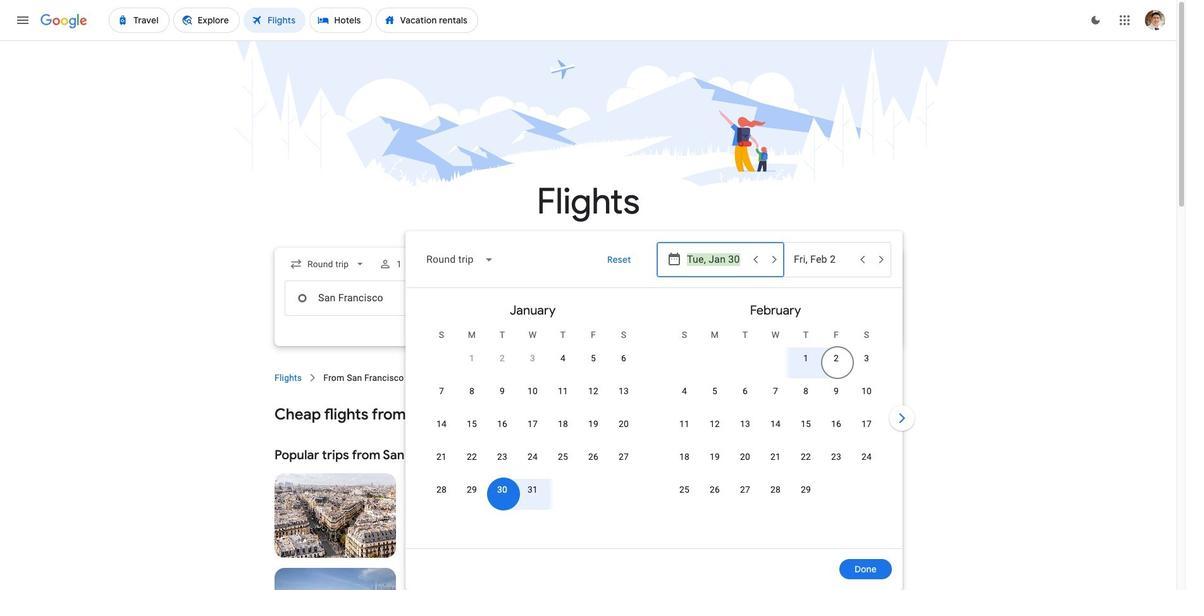 Task type: vqa. For each thing, say whether or not it's contained in the screenshot.
 search field
no



Task type: describe. For each thing, give the bounding box(es) containing it.
row up wed, jan 10 element
[[457, 342, 639, 383]]

row down tue, feb 20 element
[[669, 478, 821, 514]]

sun, feb 18 element
[[679, 451, 690, 464]]

change appearance image
[[1081, 5, 1111, 35]]

sat, jan 27 element
[[619, 451, 629, 464]]

thu, jan 18 element
[[558, 418, 568, 431]]

mon, feb 26 element
[[710, 484, 720, 497]]

sun, jan 7 element
[[439, 385, 444, 398]]

mon, feb 5 element
[[712, 385, 717, 398]]

sat, feb 24 element
[[862, 451, 872, 464]]

wed, jan 10 element
[[528, 385, 538, 398]]

thu, feb 1 element
[[803, 352, 809, 365]]

tue, feb 6 element
[[743, 385, 748, 398]]

fri, jan 19 element
[[588, 418, 599, 431]]

tue, feb 27 element
[[740, 484, 750, 497]]

mon, jan 22 element
[[467, 451, 477, 464]]

Departure text field
[[687, 243, 745, 277]]

sat, feb 17 element
[[862, 418, 872, 431]]

mon, feb 12 element
[[710, 418, 720, 431]]

wed, feb 14 element
[[771, 418, 781, 431]]

wed, feb 7 element
[[773, 385, 778, 398]]

row up wed, jan 24 element
[[426, 412, 639, 449]]

sun, jan 21 element
[[436, 451, 447, 464]]

tue, jan 9 element
[[500, 385, 505, 398]]

2 return text field from the top
[[794, 282, 852, 316]]

mon, feb 19 element
[[710, 451, 720, 464]]

sun, feb 4 element
[[682, 385, 687, 398]]

sat, jan 6 element
[[621, 352, 626, 365]]

mon, jan 1 element
[[469, 352, 474, 365]]

row up wed, feb 14 element on the bottom of page
[[669, 380, 882, 416]]

sun, jan 28 element
[[436, 484, 447, 497]]

wed, jan 31 element
[[528, 484, 538, 497]]

thu, feb 15 element
[[801, 418, 811, 431]]

tue, jan 23 element
[[497, 451, 507, 464]]

thu, jan 11 element
[[558, 385, 568, 398]]

wed, jan 17 element
[[528, 418, 538, 431]]



Task type: locate. For each thing, give the bounding box(es) containing it.
thu, jan 25 element
[[558, 451, 568, 464]]

thu, feb 22 element
[[801, 451, 811, 464]]

row group
[[411, 294, 654, 544], [654, 294, 897, 544]]

fri, jan 5 element
[[591, 352, 596, 365]]

fri, feb 16 element
[[831, 418, 841, 431]]

mon, jan 15 element
[[467, 418, 477, 431]]

sat, jan 13 element
[[619, 385, 629, 398]]

row up wed, jan 31 element
[[426, 445, 639, 481]]

1 vertical spatial return text field
[[794, 282, 852, 316]]

row down tue, jan 23 element
[[426, 478, 548, 514]]

wed, jan 3 element
[[530, 352, 535, 365]]

None text field
[[285, 281, 463, 316]]

Flight search field
[[264, 232, 917, 591]]

sat, feb 3 element
[[864, 352, 869, 365]]

fri, feb 23 element
[[831, 451, 841, 464]]

sun, feb 25 element
[[679, 484, 690, 497]]

thu, feb 8 element
[[803, 385, 809, 398]]

fri, jan 26 element
[[588, 451, 599, 464]]

tue, jan 2 element
[[500, 352, 505, 365]]

fri, feb 2, return date. element
[[834, 352, 839, 365]]

sun, feb 11 element
[[679, 418, 690, 431]]

fri, jan 12 element
[[588, 385, 599, 398]]

row
[[457, 342, 639, 383], [791, 342, 882, 383], [426, 380, 639, 416], [669, 380, 882, 416], [426, 412, 639, 449], [669, 412, 882, 449], [426, 445, 639, 481], [669, 445, 882, 481], [426, 478, 548, 514], [669, 478, 821, 514]]

2 row group from the left
[[654, 294, 897, 544]]

106 US dollars text field
[[864, 578, 892, 591]]

row up wed, feb 21 element
[[669, 412, 882, 449]]

Departure text field
[[687, 282, 745, 316]]

None field
[[416, 245, 504, 275], [285, 253, 372, 276], [416, 245, 504, 275], [285, 253, 372, 276]]

wed, jan 24 element
[[528, 451, 538, 464]]

wed, feb 21 element
[[771, 451, 781, 464]]

mon, jan 29 element
[[467, 484, 477, 497]]

sat, feb 10 element
[[862, 385, 872, 398]]

row up wed, jan 17 element
[[426, 380, 639, 416]]

grid
[[411, 294, 897, 557]]

row up fri, feb 9 element
[[791, 342, 882, 383]]

main menu image
[[15, 13, 30, 28]]

next image
[[887, 404, 917, 434]]

0 vertical spatial return text field
[[794, 243, 852, 277]]

thu, jan 4 element
[[560, 352, 566, 365]]

1 return text field from the top
[[794, 243, 852, 277]]

sun, jan 14 element
[[436, 418, 447, 431]]

485 US dollars text field
[[539, 483, 568, 499]]

tue, feb 20 element
[[740, 451, 750, 464]]

tue, feb 13 element
[[740, 418, 750, 431]]

wed, feb 28 element
[[771, 484, 781, 497]]

Return text field
[[794, 243, 852, 277], [794, 282, 852, 316]]

sat, jan 20 element
[[619, 418, 629, 431]]

mon, jan 8 element
[[469, 385, 474, 398]]

fri, feb 9 element
[[834, 385, 839, 398]]

tue, jan 16 element
[[497, 418, 507, 431]]

1 row group from the left
[[411, 294, 654, 544]]

row up wed, feb 28 element
[[669, 445, 882, 481]]

thu, feb 29 element
[[801, 484, 811, 497]]

grid inside flight search field
[[411, 294, 897, 557]]

tue, jan 30, departure date. element
[[497, 484, 507, 497]]



